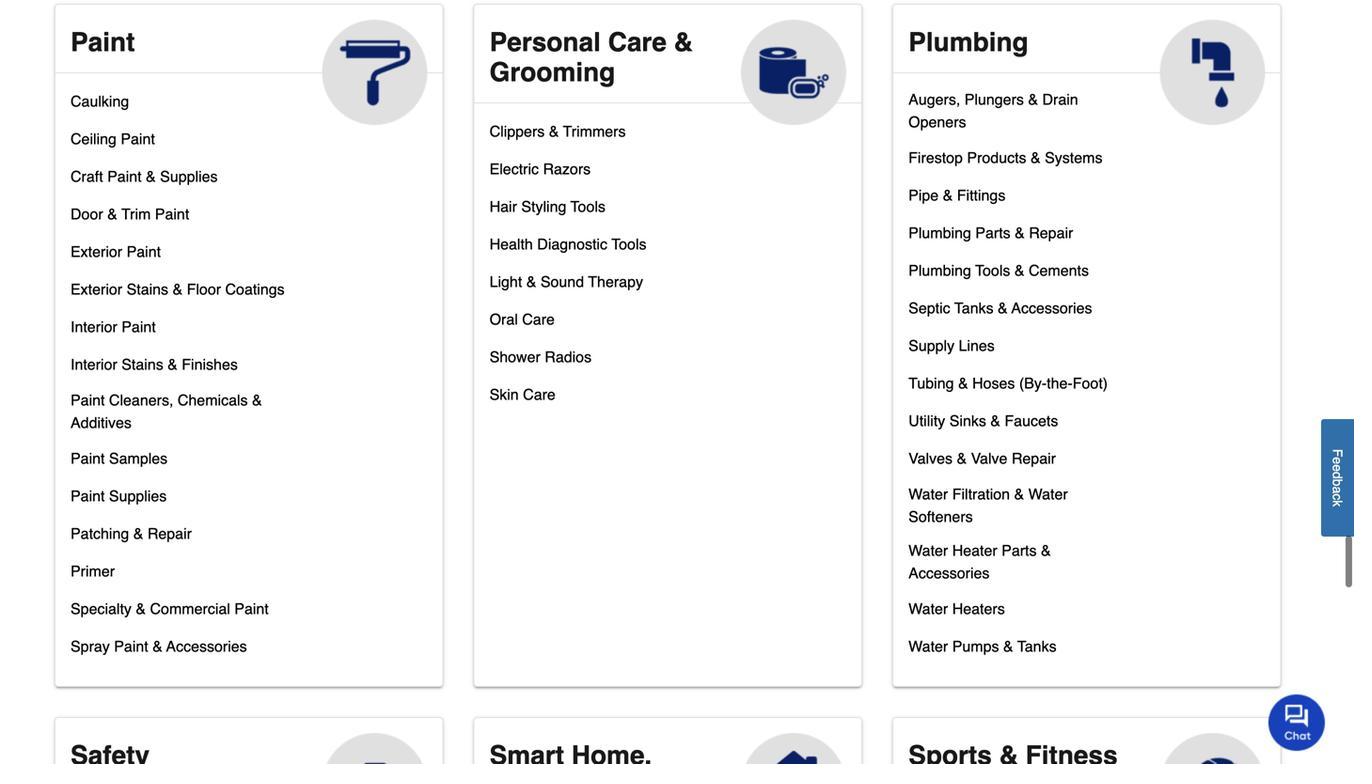 Task type: locate. For each thing, give the bounding box(es) containing it.
additives
[[71, 414, 132, 432]]

water right filtration
[[1028, 486, 1068, 503]]

1 vertical spatial tools
[[612, 235, 646, 253]]

& inside water pumps & tanks "link"
[[1003, 638, 1013, 655]]

paint down additives
[[71, 450, 105, 467]]

tools inside health diagnostic tools link
[[612, 235, 646, 253]]

water up softeners
[[909, 486, 948, 503]]

& inside light & sound therapy link
[[526, 273, 536, 291]]

2 vertical spatial accessories
[[166, 638, 247, 655]]

interior up interior stains & finishes
[[71, 318, 117, 336]]

exterior stains & floor coatings
[[71, 281, 285, 298]]

tanks up lines
[[954, 299, 994, 317]]

firestop products & systems
[[909, 149, 1103, 166]]

paint supplies
[[71, 488, 167, 505]]

products
[[967, 149, 1026, 166]]

personal
[[490, 27, 601, 57]]

paint up craft paint & supplies
[[121, 130, 155, 148]]

paint image
[[322, 20, 427, 125]]

f e e d b a c k
[[1330, 449, 1345, 507]]

tools for health diagnostic tools
[[612, 235, 646, 253]]

plumbing parts & repair
[[909, 224, 1073, 242]]

exterior for exterior paint
[[71, 243, 122, 260]]

supplies
[[160, 168, 218, 185], [109, 488, 167, 505]]

f e e d b a c k button
[[1321, 419, 1354, 537]]

1 horizontal spatial tanks
[[1017, 638, 1057, 655]]

2 exterior from the top
[[71, 281, 122, 298]]

sports & fitness image
[[1160, 733, 1265, 765]]

& inside water filtration & water softeners
[[1014, 486, 1024, 503]]

water filtration & water softeners link
[[909, 483, 1126, 540]]

specialty & commercial paint
[[71, 600, 269, 618]]

stains
[[127, 281, 168, 298], [122, 356, 163, 373]]

valves & valve repair link
[[909, 446, 1056, 483]]

1 vertical spatial accessories
[[909, 565, 990, 582]]

0 vertical spatial care
[[608, 27, 667, 57]]

exterior down door
[[71, 243, 122, 260]]

health diagnostic tools link
[[490, 231, 646, 269]]

repair down paint supplies link
[[147, 525, 192, 543]]

1 vertical spatial interior
[[71, 356, 117, 373]]

paint link
[[55, 5, 443, 125]]

plumbing up plungers
[[909, 27, 1028, 57]]

care down shower radios link
[[523, 386, 556, 403]]

0 horizontal spatial tanks
[[954, 299, 994, 317]]

tools
[[571, 198, 606, 215], [612, 235, 646, 253], [975, 262, 1010, 279]]

care right personal
[[608, 27, 667, 57]]

1 vertical spatial care
[[522, 311, 555, 328]]

2 vertical spatial tools
[[975, 262, 1010, 279]]

razors
[[543, 160, 591, 178]]

skin
[[490, 386, 519, 403]]

0 vertical spatial accessories
[[1012, 299, 1092, 317]]

0 vertical spatial tools
[[571, 198, 606, 215]]

1 horizontal spatial tools
[[612, 235, 646, 253]]

& inside personal care & grooming
[[674, 27, 693, 57]]

spray
[[71, 638, 110, 655]]

accessories down commercial
[[166, 638, 247, 655]]

& inside utility sinks & faucets link
[[990, 412, 1001, 430]]

plumbing for plumbing parts & repair
[[909, 224, 971, 242]]

tools up diagnostic
[[571, 198, 606, 215]]

firestop products & systems link
[[909, 145, 1103, 182]]

stains up the cleaners,
[[122, 356, 163, 373]]

spray paint & accessories
[[71, 638, 247, 655]]

accessories down cements
[[1012, 299, 1092, 317]]

hair
[[490, 198, 517, 215]]

stains down exterior paint link
[[127, 281, 168, 298]]

accessories
[[1012, 299, 1092, 317], [909, 565, 990, 582], [166, 638, 247, 655]]

shower radios link
[[490, 344, 592, 382]]

1 vertical spatial parts
[[1002, 542, 1037, 559]]

paint supplies link
[[71, 483, 167, 521]]

supplies down 'paint samples' link
[[109, 488, 167, 505]]

plumbing image
[[1160, 20, 1265, 125]]

interior inside interior paint link
[[71, 318, 117, 336]]

2 vertical spatial care
[[523, 386, 556, 403]]

0 vertical spatial supplies
[[160, 168, 218, 185]]

0 vertical spatial parts
[[975, 224, 1011, 242]]

& inside craft paint & supplies link
[[146, 168, 156, 185]]

& inside patching & repair link
[[133, 525, 143, 543]]

2 interior from the top
[[71, 356, 117, 373]]

& inside tubing & hoses (by-the-foot) link
[[958, 375, 968, 392]]

therapy
[[588, 273, 643, 291]]

1 vertical spatial repair
[[1012, 450, 1056, 467]]

augers,
[[909, 91, 960, 108]]

care for skin
[[523, 386, 556, 403]]

0 vertical spatial exterior
[[71, 243, 122, 260]]

light & sound therapy
[[490, 273, 643, 291]]

primer
[[71, 563, 115, 580]]

paint down ceiling paint link
[[107, 168, 142, 185]]

1 plumbing from the top
[[909, 27, 1028, 57]]

0 vertical spatial interior
[[71, 318, 117, 336]]

e up b
[[1330, 464, 1345, 472]]

hair styling tools
[[490, 198, 606, 215]]

utility sinks & faucets
[[909, 412, 1058, 430]]

personal care & grooming
[[490, 27, 693, 87]]

paint inside paint cleaners, chemicals & additives
[[71, 392, 105, 409]]

openers
[[909, 113, 966, 131]]

k
[[1330, 500, 1345, 507]]

tools inside hair styling tools link
[[571, 198, 606, 215]]

1 vertical spatial supplies
[[109, 488, 167, 505]]

2 horizontal spatial accessories
[[1012, 299, 1092, 317]]

tools down plumbing parts & repair link
[[975, 262, 1010, 279]]

2 horizontal spatial tools
[[975, 262, 1010, 279]]

repair
[[1029, 224, 1073, 242], [1012, 450, 1056, 467], [147, 525, 192, 543]]

& inside specialty & commercial paint 'link'
[[136, 600, 146, 618]]

e up d
[[1330, 457, 1345, 464]]

sound
[[541, 273, 584, 291]]

paint right commercial
[[234, 600, 269, 618]]

2 plumbing from the top
[[909, 224, 971, 242]]

valves & valve repair
[[909, 450, 1056, 467]]

exterior down exterior paint link
[[71, 281, 122, 298]]

oral care
[[490, 311, 555, 328]]

plumbing
[[909, 27, 1028, 57], [909, 224, 971, 242], [909, 262, 971, 279]]

smart home, security, wi-fi image
[[741, 733, 846, 765]]

parts
[[975, 224, 1011, 242], [1002, 542, 1037, 559]]

valve
[[971, 450, 1008, 467]]

water for water filtration & water softeners
[[909, 486, 948, 503]]

clippers & trimmers link
[[490, 118, 626, 156]]

tanks inside septic tanks & accessories link
[[954, 299, 994, 317]]

& inside valves & valve repair link
[[957, 450, 967, 467]]

supplies up door & trim paint
[[160, 168, 218, 185]]

1 vertical spatial tanks
[[1017, 638, 1057, 655]]

2 vertical spatial repair
[[147, 525, 192, 543]]

1 vertical spatial stains
[[122, 356, 163, 373]]

& inside "augers, plungers & drain openers"
[[1028, 91, 1038, 108]]

tools up therapy at the left of page
[[612, 235, 646, 253]]

water inside "link"
[[909, 638, 948, 655]]

trim
[[121, 205, 151, 223]]

parts down the water filtration & water softeners link
[[1002, 542, 1037, 559]]

paint samples
[[71, 450, 168, 467]]

interior stains & finishes
[[71, 356, 238, 373]]

& inside exterior stains & floor coatings link
[[173, 281, 183, 298]]

heaters
[[952, 600, 1005, 618]]

care inside personal care & grooming
[[608, 27, 667, 57]]

1 exterior from the top
[[71, 243, 122, 260]]

3 plumbing from the top
[[909, 262, 971, 279]]

repair down faucets
[[1012, 450, 1056, 467]]

water inside water heater parts & accessories
[[909, 542, 948, 559]]

plumbing link
[[893, 5, 1281, 125]]

septic tanks & accessories
[[909, 299, 1092, 317]]

0 vertical spatial repair
[[1029, 224, 1073, 242]]

water for water pumps & tanks
[[909, 638, 948, 655]]

water left heaters
[[909, 600, 948, 618]]

& inside plumbing tools & cements link
[[1014, 262, 1025, 279]]

repair up cements
[[1029, 224, 1073, 242]]

water
[[909, 486, 948, 503], [1028, 486, 1068, 503], [909, 542, 948, 559], [909, 600, 948, 618], [909, 638, 948, 655]]

e
[[1330, 457, 1345, 464], [1330, 464, 1345, 472]]

interior down interior paint link
[[71, 356, 117, 373]]

accessories down the heater
[[909, 565, 990, 582]]

care right oral
[[522, 311, 555, 328]]

paint right spray
[[114, 638, 148, 655]]

water down water heaters link
[[909, 638, 948, 655]]

accessories for spray paint & accessories
[[166, 638, 247, 655]]

1 horizontal spatial accessories
[[909, 565, 990, 582]]

tanks
[[954, 299, 994, 317], [1017, 638, 1057, 655]]

paint up additives
[[71, 392, 105, 409]]

paint up caulking
[[71, 27, 135, 57]]

water for water heaters
[[909, 600, 948, 618]]

1 vertical spatial plumbing
[[909, 224, 971, 242]]

accessories for septic tanks & accessories
[[1012, 299, 1092, 317]]

plumbing down pipe & fittings link
[[909, 224, 971, 242]]

0 vertical spatial stains
[[127, 281, 168, 298]]

skin care
[[490, 386, 556, 403]]

parts inside plumbing parts & repair link
[[975, 224, 1011, 242]]

styling
[[521, 198, 566, 215]]

1 vertical spatial exterior
[[71, 281, 122, 298]]

1 interior from the top
[[71, 318, 117, 336]]

0 horizontal spatial accessories
[[166, 638, 247, 655]]

water down softeners
[[909, 542, 948, 559]]

hair styling tools link
[[490, 194, 606, 231]]

heater
[[952, 542, 997, 559]]

2 vertical spatial plumbing
[[909, 262, 971, 279]]

parts up "plumbing tools & cements"
[[975, 224, 1011, 242]]

interior for interior stains & finishes
[[71, 356, 117, 373]]

safety image
[[322, 733, 427, 765]]

&
[[674, 27, 693, 57], [1028, 91, 1038, 108], [549, 123, 559, 140], [1031, 149, 1041, 166], [146, 168, 156, 185], [943, 187, 953, 204], [107, 205, 117, 223], [1015, 224, 1025, 242], [1014, 262, 1025, 279], [526, 273, 536, 291], [173, 281, 183, 298], [998, 299, 1008, 317], [168, 356, 178, 373], [958, 375, 968, 392], [252, 392, 262, 409], [990, 412, 1001, 430], [957, 450, 967, 467], [1014, 486, 1024, 503], [133, 525, 143, 543], [1041, 542, 1051, 559], [136, 600, 146, 618], [152, 638, 163, 655], [1003, 638, 1013, 655]]

paint down door & trim paint link at top
[[127, 243, 161, 260]]

supplies inside craft paint & supplies link
[[160, 168, 218, 185]]

clippers
[[490, 123, 545, 140]]

softeners
[[909, 508, 973, 526]]

ceiling paint link
[[71, 126, 155, 164]]

interior inside interior stains & finishes link
[[71, 356, 117, 373]]

light & sound therapy link
[[490, 269, 643, 306]]

paint
[[71, 27, 135, 57], [121, 130, 155, 148], [107, 168, 142, 185], [155, 205, 189, 223], [127, 243, 161, 260], [122, 318, 156, 336], [71, 392, 105, 409], [71, 450, 105, 467], [71, 488, 105, 505], [234, 600, 269, 618], [114, 638, 148, 655]]

health diagnostic tools
[[490, 235, 646, 253]]

specialty
[[71, 600, 132, 618]]

plumbing tools & cements
[[909, 262, 1089, 279]]

hoses
[[972, 375, 1015, 392]]

samples
[[109, 450, 168, 467]]

craft paint & supplies
[[71, 168, 218, 185]]

0 horizontal spatial tools
[[571, 198, 606, 215]]

tools inside plumbing tools & cements link
[[975, 262, 1010, 279]]

0 vertical spatial plumbing
[[909, 27, 1028, 57]]

supply lines
[[909, 337, 995, 354]]

primer link
[[71, 559, 115, 596]]

tanks right pumps
[[1017, 638, 1057, 655]]

& inside pipe & fittings link
[[943, 187, 953, 204]]

0 vertical spatial tanks
[[954, 299, 994, 317]]

plumbing up the septic
[[909, 262, 971, 279]]

interior paint
[[71, 318, 156, 336]]

repair for plumbing parts & repair
[[1029, 224, 1073, 242]]



Task type: describe. For each thing, give the bounding box(es) containing it.
water for water heater parts & accessories
[[909, 542, 948, 559]]

light
[[490, 273, 522, 291]]

chemicals
[[178, 392, 248, 409]]

exterior stains & floor coatings link
[[71, 276, 285, 314]]

caulking link
[[71, 88, 129, 126]]

foot)
[[1073, 375, 1108, 392]]

diagnostic
[[537, 235, 607, 253]]

valves
[[909, 450, 953, 467]]

drain
[[1042, 91, 1078, 108]]

augers, plungers & drain openers link
[[909, 88, 1126, 145]]

f
[[1330, 449, 1345, 457]]

plumbing tools & cements link
[[909, 258, 1089, 295]]

electric razors
[[490, 160, 591, 178]]

plumbing parts & repair link
[[909, 220, 1073, 258]]

door
[[71, 205, 103, 223]]

plungers
[[965, 91, 1024, 108]]

pipe & fittings link
[[909, 182, 1006, 220]]

& inside water heater parts & accessories
[[1041, 542, 1051, 559]]

finishes
[[182, 356, 238, 373]]

pipe & fittings
[[909, 187, 1006, 204]]

craft
[[71, 168, 103, 185]]

fittings
[[957, 187, 1006, 204]]

plumbing for plumbing
[[909, 27, 1028, 57]]

paint cleaners, chemicals & additives
[[71, 392, 262, 432]]

tubing & hoses (by-the-foot) link
[[909, 370, 1108, 408]]

supply lines link
[[909, 333, 995, 370]]

door & trim paint link
[[71, 201, 189, 239]]

& inside clippers & trimmers link
[[549, 123, 559, 140]]

exterior paint link
[[71, 239, 161, 276]]

utility sinks & faucets link
[[909, 408, 1058, 446]]

electric razors link
[[490, 156, 591, 194]]

water heaters link
[[909, 596, 1005, 634]]

septic
[[909, 299, 950, 317]]

supplies inside paint supplies link
[[109, 488, 167, 505]]

care for oral
[[522, 311, 555, 328]]

exterior paint
[[71, 243, 161, 260]]

clippers & trimmers
[[490, 123, 626, 140]]

ceiling paint
[[71, 130, 155, 148]]

paint up interior stains & finishes
[[122, 318, 156, 336]]

stains for exterior
[[127, 281, 168, 298]]

health
[[490, 235, 533, 253]]

plumbing for plumbing tools & cements
[[909, 262, 971, 279]]

& inside interior stains & finishes link
[[168, 356, 178, 373]]

door & trim paint
[[71, 205, 189, 223]]

spray paint & accessories link
[[71, 634, 247, 671]]

pipe
[[909, 187, 939, 204]]

1 e from the top
[[1330, 457, 1345, 464]]

stains for interior
[[122, 356, 163, 373]]

2 e from the top
[[1330, 464, 1345, 472]]

paint samples link
[[71, 446, 168, 483]]

coatings
[[225, 281, 285, 298]]

& inside plumbing parts & repair link
[[1015, 224, 1025, 242]]

sinks
[[950, 412, 986, 430]]

c
[[1330, 494, 1345, 500]]

& inside paint cleaners, chemicals & additives
[[252, 392, 262, 409]]

repair for valves & valve repair
[[1012, 450, 1056, 467]]

pumps
[[952, 638, 999, 655]]

& inside door & trim paint link
[[107, 205, 117, 223]]

water heater parts & accessories link
[[909, 540, 1126, 596]]

grooming
[[490, 57, 615, 87]]

& inside septic tanks & accessories link
[[998, 299, 1008, 317]]

commercial
[[150, 600, 230, 618]]

patching & repair
[[71, 525, 192, 543]]

trimmers
[[563, 123, 626, 140]]

tubing & hoses (by-the-foot)
[[909, 375, 1108, 392]]

water heater parts & accessories
[[909, 542, 1051, 582]]

water heaters
[[909, 600, 1005, 618]]

care for personal
[[608, 27, 667, 57]]

tanks inside water pumps & tanks "link"
[[1017, 638, 1057, 655]]

a
[[1330, 486, 1345, 494]]

the-
[[1047, 375, 1073, 392]]

tools for hair styling tools
[[571, 198, 606, 215]]

b
[[1330, 479, 1345, 486]]

utility
[[909, 412, 945, 430]]

parts inside water heater parts & accessories
[[1002, 542, 1037, 559]]

shower
[[490, 348, 541, 366]]

floor
[[187, 281, 221, 298]]

lines
[[959, 337, 995, 354]]

d
[[1330, 472, 1345, 479]]

radios
[[545, 348, 592, 366]]

interior paint link
[[71, 314, 156, 352]]

personal care & grooming link
[[474, 5, 862, 125]]

chat invite button image
[[1269, 694, 1326, 751]]

paint cleaners, chemicals & additives link
[[71, 389, 288, 446]]

cleaners,
[[109, 392, 173, 409]]

paint right trim
[[155, 205, 189, 223]]

exterior for exterior stains & floor coatings
[[71, 281, 122, 298]]

cements
[[1029, 262, 1089, 279]]

firestop
[[909, 149, 963, 166]]

& inside firestop products & systems link
[[1031, 149, 1041, 166]]

craft paint & supplies link
[[71, 164, 218, 201]]

interior for interior paint
[[71, 318, 117, 336]]

(by-
[[1019, 375, 1047, 392]]

electric
[[490, 160, 539, 178]]

paint up patching at the bottom left of the page
[[71, 488, 105, 505]]

accessories inside water heater parts & accessories
[[909, 565, 990, 582]]

paint inside 'link'
[[234, 600, 269, 618]]

personal care & grooming image
[[741, 20, 846, 125]]

ceiling
[[71, 130, 117, 148]]

faucets
[[1005, 412, 1058, 430]]

water filtration & water softeners
[[909, 486, 1068, 526]]

& inside spray paint & accessories link
[[152, 638, 163, 655]]

caulking
[[71, 93, 129, 110]]



Task type: vqa. For each thing, say whether or not it's contained in the screenshot.
FILTRATION
yes



